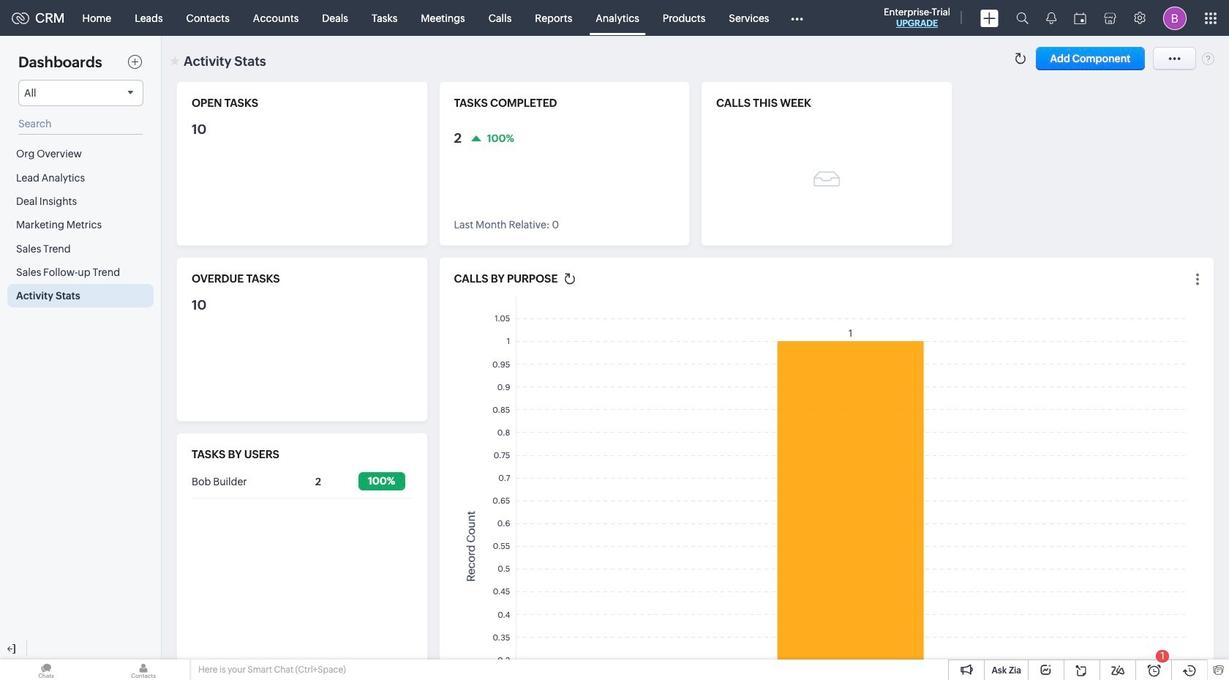 Task type: describe. For each thing, give the bounding box(es) containing it.
Search text field
[[18, 113, 143, 135]]

profile element
[[1155, 0, 1196, 36]]

signals image
[[1047, 12, 1057, 24]]

logo image
[[12, 12, 29, 24]]

help image
[[1203, 52, 1215, 65]]

search image
[[1017, 12, 1029, 24]]



Task type: locate. For each thing, give the bounding box(es) containing it.
search element
[[1008, 0, 1038, 36]]

create menu element
[[972, 0, 1008, 36]]

chats image
[[0, 660, 92, 680]]

calendar image
[[1075, 12, 1087, 24]]

None field
[[18, 80, 143, 106]]

contacts image
[[97, 660, 190, 680]]

create menu image
[[981, 9, 999, 27]]

None button
[[1036, 47, 1146, 70]]

profile image
[[1164, 6, 1187, 30]]

Other Modules field
[[782, 6, 813, 30]]

signals element
[[1038, 0, 1066, 36]]



Task type: vqa. For each thing, say whether or not it's contained in the screenshot.
button
yes



